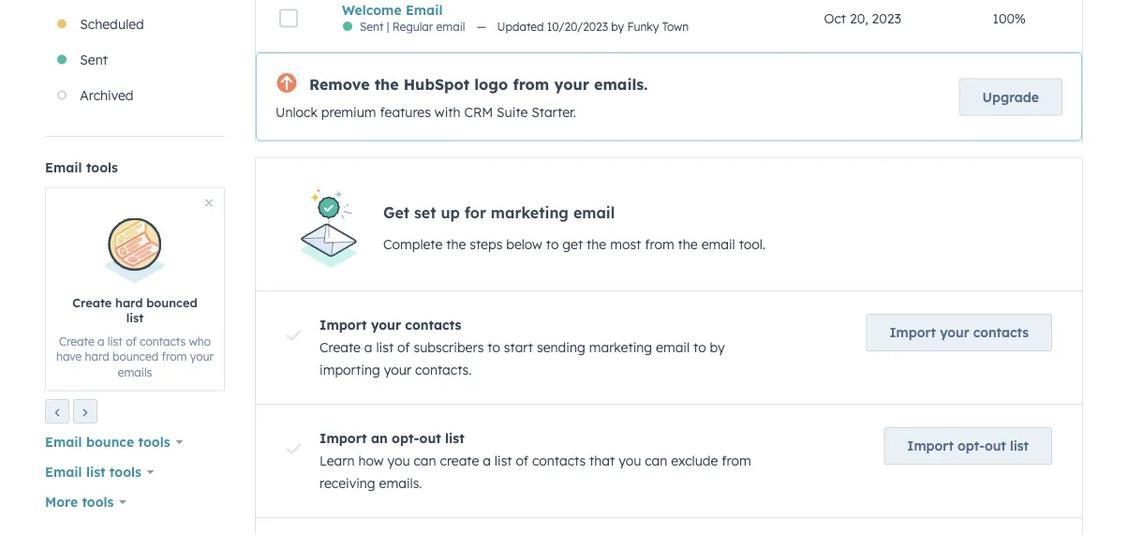 Task type: locate. For each thing, give the bounding box(es) containing it.
import
[[320, 317, 367, 334], [890, 325, 936, 341], [320, 430, 367, 447], [907, 438, 954, 454]]

1 horizontal spatial a
[[364, 340, 373, 356]]

bounced up who
[[146, 295, 197, 310]]

features
[[380, 104, 431, 121]]

2 horizontal spatial a
[[483, 453, 491, 469]]

welcome email link
[[342, 2, 443, 19]]

email list tools
[[45, 464, 141, 481]]

a
[[97, 334, 104, 348], [364, 340, 373, 356], [483, 453, 491, 469]]

email for email list tools
[[45, 464, 82, 481]]

0 vertical spatial sent
[[360, 20, 384, 34]]

import an opt-out list learn how you can create a list of contacts that you can exclude from receiving emails.
[[320, 430, 751, 492]]

email up the regular
[[406, 2, 443, 19]]

sent inside button
[[80, 52, 108, 68]]

welcome email
[[342, 2, 443, 19]]

previous image
[[52, 407, 63, 419]]

contacts
[[405, 317, 461, 334], [973, 325, 1029, 341], [140, 334, 186, 348], [532, 453, 586, 469]]

0 horizontal spatial opt-
[[392, 430, 419, 447]]

of right create
[[516, 453, 528, 469]]

emails. down how
[[379, 475, 422, 492]]

hubspot
[[404, 75, 470, 94]]

most
[[610, 236, 641, 253]]

welcome
[[342, 2, 402, 19]]

tools down archived
[[86, 160, 118, 176]]

the
[[374, 75, 399, 94], [446, 236, 466, 253], [587, 236, 606, 253], [678, 236, 698, 253]]

0 horizontal spatial emails.
[[379, 475, 422, 492]]

emails.
[[594, 75, 648, 94], [379, 475, 422, 492]]

1 you from the left
[[387, 453, 410, 469]]

0 horizontal spatial marketing
[[491, 203, 569, 222]]

1 horizontal spatial opt-
[[958, 438, 985, 454]]

remove
[[309, 75, 370, 94]]

0 horizontal spatial a
[[97, 334, 104, 348]]

more tools button
[[45, 489, 127, 516]]

1 horizontal spatial you
[[619, 453, 641, 469]]

1 vertical spatial emails.
[[379, 475, 422, 492]]

by inside import your contacts create a list of subscribers to start sending marketing email to by importing your contacts.
[[710, 340, 725, 356]]

import opt-out list button
[[884, 428, 1052, 465]]

1 horizontal spatial emails.
[[594, 75, 648, 94]]

regular
[[393, 20, 433, 34]]

email down archived
[[45, 160, 82, 176]]

|
[[387, 20, 389, 34]]

opt- inside import an opt-out list learn how you can create a list of contacts that you can exclude from receiving emails.
[[392, 430, 419, 447]]

hard up emails
[[115, 295, 143, 310]]

bounced
[[146, 295, 197, 310], [112, 350, 158, 364]]

0 vertical spatial marketing
[[491, 203, 569, 222]]

hard right have
[[85, 350, 109, 364]]

email list tools button
[[45, 459, 154, 486]]

1 can from the left
[[414, 453, 436, 469]]

you right how
[[387, 453, 410, 469]]

can
[[414, 453, 436, 469], [645, 453, 668, 469]]

0 horizontal spatial out
[[419, 430, 441, 447]]

0 horizontal spatial sent
[[80, 52, 108, 68]]

2 horizontal spatial to
[[693, 340, 706, 356]]

set
[[414, 203, 436, 222]]

out inside button
[[985, 438, 1006, 454]]

1 horizontal spatial can
[[645, 453, 668, 469]]

can left create
[[414, 453, 436, 469]]

how
[[358, 453, 384, 469]]

1 horizontal spatial marketing
[[589, 340, 652, 356]]

1 horizontal spatial by
[[710, 340, 725, 356]]

sent for sent | regular email
[[360, 20, 384, 34]]

email bounce tools
[[45, 434, 170, 451]]

marketing up 'below' on the top left
[[491, 203, 569, 222]]

the right get
[[587, 236, 606, 253]]

2 horizontal spatial of
[[516, 453, 528, 469]]

from
[[513, 75, 549, 94], [645, 236, 674, 253], [162, 350, 187, 364], [722, 453, 751, 469]]

that
[[589, 453, 615, 469]]

bounced up emails
[[112, 350, 158, 364]]

1 vertical spatial by
[[710, 340, 725, 356]]

0 horizontal spatial can
[[414, 453, 436, 469]]

email
[[436, 20, 465, 34], [573, 203, 615, 222], [702, 236, 735, 253], [656, 340, 690, 356]]

a inside create hard bounced list create a list of contacts who have hard bounced from your emails
[[97, 334, 104, 348]]

0 horizontal spatial hard
[[85, 350, 109, 364]]

you right that
[[619, 453, 641, 469]]

0 horizontal spatial to
[[488, 340, 500, 356]]

of up emails
[[126, 334, 137, 348]]

tools
[[86, 160, 118, 176], [138, 434, 170, 451], [110, 464, 141, 481], [82, 494, 114, 511]]

hard
[[115, 295, 143, 310], [85, 350, 109, 364]]

suite
[[497, 104, 528, 121]]

of
[[126, 334, 137, 348], [397, 340, 410, 356], [516, 453, 528, 469]]

import for import opt-out list
[[907, 438, 954, 454]]

10/20/2023
[[547, 20, 608, 34]]

sent
[[360, 20, 384, 34], [80, 52, 108, 68]]

start
[[504, 340, 533, 356]]

starter.
[[532, 104, 576, 121]]

create
[[72, 295, 112, 310], [59, 334, 94, 348], [320, 340, 361, 356]]

for
[[465, 203, 486, 222]]

import inside import your contacts create a list of subscribers to start sending marketing email to by importing your contacts.
[[320, 317, 367, 334]]

of inside import an opt-out list learn how you can create a list of contacts that you can exclude from receiving emails.
[[516, 453, 528, 469]]

0 vertical spatial bounced
[[146, 295, 197, 310]]

0 vertical spatial hard
[[115, 295, 143, 310]]

email up more
[[45, 464, 82, 481]]

sent up archived
[[80, 52, 108, 68]]

list
[[126, 311, 144, 326], [108, 334, 123, 348], [376, 340, 394, 356], [445, 430, 465, 447], [1010, 438, 1029, 454], [495, 453, 512, 469], [86, 464, 105, 481]]

0 horizontal spatial you
[[387, 453, 410, 469]]

with
[[435, 104, 461, 121]]

emails. down funky
[[594, 75, 648, 94]]

receiving
[[320, 475, 375, 492]]

can left exclude
[[645, 453, 668, 469]]

email
[[406, 2, 443, 19], [45, 160, 82, 176], [45, 434, 82, 451], [45, 464, 82, 481]]

import inside button
[[907, 438, 954, 454]]

scheduled
[[80, 16, 144, 33]]

your
[[554, 75, 589, 94], [371, 317, 401, 334], [940, 325, 970, 341], [190, 350, 214, 364], [384, 362, 411, 378]]

tool.
[[739, 236, 766, 253]]

1 horizontal spatial out
[[985, 438, 1006, 454]]

0 horizontal spatial of
[[126, 334, 137, 348]]

get
[[563, 236, 583, 253]]

sent left the |
[[360, 20, 384, 34]]

1 vertical spatial sent
[[80, 52, 108, 68]]

list inside popup button
[[86, 464, 105, 481]]

your inside 'button'
[[940, 325, 970, 341]]

import inside 'button'
[[890, 325, 936, 341]]

sent for sent
[[80, 52, 108, 68]]

—
[[477, 20, 487, 34]]

by
[[611, 20, 624, 34], [710, 340, 725, 356]]

create hard bounced list create a list of contacts who have hard bounced from your emails
[[56, 295, 214, 380]]

you
[[387, 453, 410, 469], [619, 453, 641, 469]]

to
[[546, 236, 559, 253], [488, 340, 500, 356], [693, 340, 706, 356]]

unlock
[[275, 104, 318, 121]]

import inside import an opt-out list learn how you can create a list of contacts that you can exclude from receiving emails.
[[320, 430, 367, 447]]

emails
[[118, 366, 152, 380]]

email bounce tools button
[[45, 429, 183, 456]]

0 vertical spatial by
[[611, 20, 624, 34]]

out
[[419, 430, 441, 447], [985, 438, 1006, 454]]

email down the previous icon
[[45, 434, 82, 451]]

— updated 10/20/2023 by funky town
[[474, 20, 689, 34]]

import for import an opt-out list learn how you can create a list of contacts that you can exclude from receiving emails.
[[320, 430, 367, 447]]

marketing
[[491, 203, 569, 222], [589, 340, 652, 356]]

marketing right sending
[[589, 340, 652, 356]]

of left the subscribers
[[397, 340, 410, 356]]

archived button
[[45, 78, 225, 114]]

1 horizontal spatial sent
[[360, 20, 384, 34]]

1 horizontal spatial of
[[397, 340, 410, 356]]

opt-
[[392, 430, 419, 447], [958, 438, 985, 454]]

1 vertical spatial marketing
[[589, 340, 652, 356]]

remove the hubspot logo from your emails.
[[309, 75, 648, 94]]



Task type: vqa. For each thing, say whether or not it's contained in the screenshot.
leftmost PRESS TO SORT. element
no



Task type: describe. For each thing, give the bounding box(es) containing it.
next image
[[80, 407, 91, 419]]

the left steps on the top left of page
[[446, 236, 466, 253]]

out inside import an opt-out list learn how you can create a list of contacts that you can exclude from receiving emails.
[[419, 430, 441, 447]]

funky
[[627, 20, 659, 34]]

bounce
[[86, 434, 134, 451]]

2 you from the left
[[619, 453, 641, 469]]

1 vertical spatial bounced
[[112, 350, 158, 364]]

marketing inside import your contacts create a list of subscribers to start sending marketing email to by importing your contacts.
[[589, 340, 652, 356]]

tools down email list tools popup button
[[82, 494, 114, 511]]

import for import your contacts
[[890, 325, 936, 341]]

email tools
[[45, 160, 118, 176]]

learn
[[320, 453, 355, 469]]

crm
[[464, 104, 493, 121]]

logo
[[474, 75, 508, 94]]

tools down email bounce tools popup button
[[110, 464, 141, 481]]

unlock premium features with crm suite starter.
[[275, 104, 576, 121]]

town
[[662, 20, 689, 34]]

updated
[[497, 20, 544, 34]]

email inside import your contacts create a list of subscribers to start sending marketing email to by importing your contacts.
[[656, 340, 690, 356]]

sent button
[[45, 43, 225, 78]]

who
[[189, 334, 211, 348]]

contacts inside import an opt-out list learn how you can create a list of contacts that you can exclude from receiving emails.
[[532, 453, 586, 469]]

archived
[[80, 88, 134, 104]]

import your contacts button
[[866, 314, 1052, 352]]

opt- inside button
[[958, 438, 985, 454]]

your inside create hard bounced list create a list of contacts who have hard bounced from your emails
[[190, 350, 214, 364]]

importing
[[320, 362, 380, 378]]

contacts inside 'button'
[[973, 325, 1029, 341]]

the right most
[[678, 236, 698, 253]]

oct 20, 2023
[[824, 11, 901, 27]]

sending
[[537, 340, 585, 356]]

a inside import your contacts create a list of subscribers to start sending marketing email to by importing your contacts.
[[364, 340, 373, 356]]

below
[[506, 236, 542, 253]]

steps
[[470, 236, 503, 253]]

2023
[[872, 11, 901, 27]]

100%
[[993, 11, 1026, 27]]

a inside import an opt-out list learn how you can create a list of contacts that you can exclude from receiving emails.
[[483, 453, 491, 469]]

contacts inside create hard bounced list create a list of contacts who have hard bounced from your emails
[[140, 334, 186, 348]]

an
[[371, 430, 388, 447]]

import your contacts create a list of subscribers to start sending marketing email to by importing your contacts.
[[320, 317, 725, 378]]

import for import your contacts create a list of subscribers to start sending marketing email to by importing your contacts.
[[320, 317, 367, 334]]

20,
[[850, 11, 868, 27]]

1 horizontal spatial hard
[[115, 295, 143, 310]]

list inside import your contacts create a list of subscribers to start sending marketing email to by importing your contacts.
[[376, 340, 394, 356]]

list inside button
[[1010, 438, 1029, 454]]

2 can from the left
[[645, 453, 668, 469]]

oct
[[824, 11, 846, 27]]

upgrade link
[[959, 79, 1063, 116]]

get set up for marketing email
[[383, 203, 615, 222]]

email for email bounce tools
[[45, 434, 82, 451]]

contacts.
[[415, 362, 472, 378]]

0 vertical spatial emails.
[[594, 75, 648, 94]]

emails. inside import an opt-out list learn how you can create a list of contacts that you can exclude from receiving emails.
[[379, 475, 422, 492]]

have
[[56, 350, 82, 364]]

create
[[440, 453, 479, 469]]

premium
[[321, 104, 376, 121]]

close image
[[205, 200, 213, 207]]

1 vertical spatial hard
[[85, 350, 109, 364]]

more tools
[[45, 494, 114, 511]]

1 horizontal spatial to
[[546, 236, 559, 253]]

import opt-out list
[[907, 438, 1029, 454]]

import your contacts
[[890, 325, 1029, 341]]

complete
[[383, 236, 443, 253]]

get
[[383, 203, 410, 222]]

tools right bounce
[[138, 434, 170, 451]]

of inside create hard bounced list create a list of contacts who have hard bounced from your emails
[[126, 334, 137, 348]]

more
[[45, 494, 78, 511]]

scheduled button
[[45, 7, 225, 43]]

upgrade
[[983, 89, 1039, 105]]

email for email tools
[[45, 160, 82, 176]]

the up features
[[374, 75, 399, 94]]

0 horizontal spatial by
[[611, 20, 624, 34]]

sent | regular email
[[360, 20, 465, 34]]

create inside import your contacts create a list of subscribers to start sending marketing email to by importing your contacts.
[[320, 340, 361, 356]]

complete the steps below to get the most from the email tool.
[[383, 236, 766, 253]]

contacts inside import your contacts create a list of subscribers to start sending marketing email to by importing your contacts.
[[405, 317, 461, 334]]

up
[[441, 203, 460, 222]]

subscribers
[[414, 340, 484, 356]]

from inside import an opt-out list learn how you can create a list of contacts that you can exclude from receiving emails.
[[722, 453, 751, 469]]

of inside import your contacts create a list of subscribers to start sending marketing email to by importing your contacts.
[[397, 340, 410, 356]]

from inside create hard bounced list create a list of contacts who have hard bounced from your emails
[[162, 350, 187, 364]]

exclude
[[671, 453, 718, 469]]



